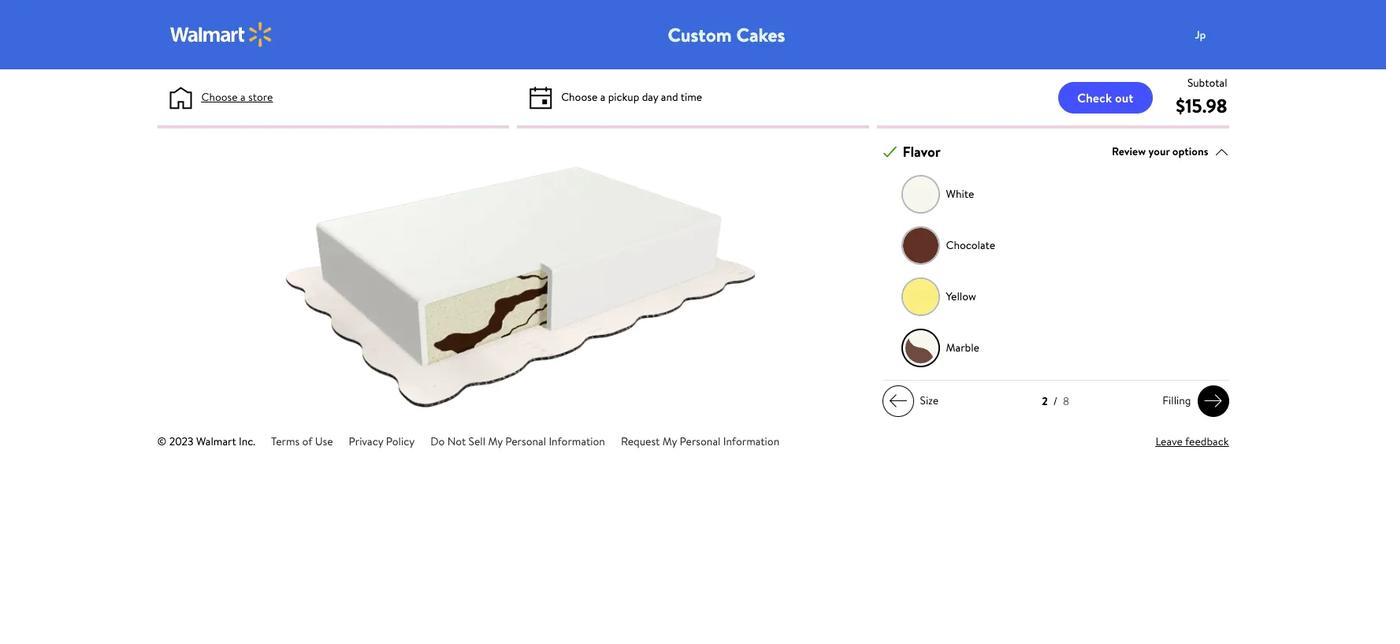 Task type: locate. For each thing, give the bounding box(es) containing it.
© 2023 walmart inc.
[[157, 434, 255, 449]]

a left store
[[240, 89, 246, 105]]

my right the 'sell' on the left bottom of page
[[488, 434, 503, 449]]

1 icon for continue arrow image from the left
[[889, 391, 908, 411]]

1 horizontal spatial my
[[663, 434, 677, 449]]

0 horizontal spatial information
[[549, 434, 605, 449]]

2023
[[169, 434, 194, 449]]

leave feedback
[[1156, 434, 1229, 449]]

2 a from the left
[[600, 89, 606, 105]]

personal right request
[[680, 434, 721, 449]]

information
[[549, 434, 605, 449], [723, 434, 780, 449]]

my right request
[[663, 434, 677, 449]]

filling
[[1163, 393, 1192, 408]]

choose a pickup day and time
[[561, 89, 703, 105]]

icon for continue arrow image inside size link
[[889, 391, 908, 411]]

custom cakes
[[668, 21, 786, 48]]

0 horizontal spatial a
[[240, 89, 246, 105]]

flavor
[[903, 142, 941, 162]]

review your options element
[[1112, 144, 1209, 160]]

2 information from the left
[[723, 434, 780, 449]]

0 horizontal spatial choose
[[201, 89, 238, 105]]

2 icon for continue arrow image from the left
[[1204, 391, 1223, 411]]

choose for choose a store
[[201, 89, 238, 105]]

a inside the "choose a store" link
[[240, 89, 246, 105]]

privacy policy link
[[349, 434, 415, 449]]

1 horizontal spatial a
[[600, 89, 606, 105]]

policy
[[386, 434, 415, 449]]

cakes
[[737, 21, 786, 48]]

a for store
[[240, 89, 246, 105]]

subtotal $15.98
[[1176, 75, 1228, 119]]

1 horizontal spatial icon for continue arrow image
[[1204, 391, 1223, 411]]

leave
[[1156, 434, 1183, 449]]

icon for continue arrow image left size
[[889, 391, 908, 411]]

1 a from the left
[[240, 89, 246, 105]]

terms of use
[[271, 434, 333, 449]]

1 horizontal spatial personal
[[680, 434, 721, 449]]

choose left pickup
[[561, 89, 598, 105]]

marble
[[946, 340, 980, 356]]

icon for continue arrow image
[[889, 391, 908, 411], [1204, 391, 1223, 411]]

my
[[488, 434, 503, 449], [663, 434, 677, 449]]

1 horizontal spatial information
[[723, 434, 780, 449]]

personal
[[506, 434, 546, 449], [680, 434, 721, 449]]

do not sell my personal information
[[431, 434, 605, 449]]

1 choose from the left
[[201, 89, 238, 105]]

personal right the 'sell' on the left bottom of page
[[506, 434, 546, 449]]

do
[[431, 434, 445, 449]]

choose left store
[[201, 89, 238, 105]]

ok image
[[883, 145, 897, 159]]

choose
[[201, 89, 238, 105], [561, 89, 598, 105]]

and
[[661, 89, 678, 105]]

1 horizontal spatial choose
[[561, 89, 598, 105]]

1 information from the left
[[549, 434, 605, 449]]

pickup
[[608, 89, 640, 105]]

0 horizontal spatial personal
[[506, 434, 546, 449]]

0 horizontal spatial icon for continue arrow image
[[889, 391, 908, 411]]

leave feedback button
[[1156, 434, 1229, 450]]

2 my from the left
[[663, 434, 677, 449]]

review
[[1112, 144, 1146, 159]]

0 horizontal spatial my
[[488, 434, 503, 449]]

8
[[1063, 393, 1070, 409]]

icon for continue arrow image right filling at the bottom of page
[[1204, 391, 1223, 411]]

feedback
[[1186, 434, 1229, 449]]

2 choose from the left
[[561, 89, 598, 105]]

icon for continue arrow image inside 'filling' link
[[1204, 391, 1223, 411]]

time
[[681, 89, 703, 105]]

terms
[[271, 434, 300, 449]]

back to walmart.com image
[[170, 22, 272, 47]]

white
[[946, 186, 975, 202]]

a left pickup
[[600, 89, 606, 105]]

jp
[[1195, 26, 1207, 42]]

request my personal information
[[621, 434, 780, 449]]

a
[[240, 89, 246, 105], [600, 89, 606, 105]]



Task type: vqa. For each thing, say whether or not it's contained in the screenshot.
Vehicles link
no



Task type: describe. For each thing, give the bounding box(es) containing it.
1 personal from the left
[[506, 434, 546, 449]]

2 personal from the left
[[680, 434, 721, 449]]

of
[[302, 434, 313, 449]]

out
[[1115, 89, 1134, 106]]

day
[[642, 89, 659, 105]]

chocolate
[[946, 237, 996, 253]]

size link
[[883, 385, 945, 417]]

sell
[[469, 434, 486, 449]]

privacy
[[349, 434, 383, 449]]

not
[[448, 434, 466, 449]]

terms of use link
[[271, 434, 333, 449]]

choose for choose a pickup day and time
[[561, 89, 598, 105]]

up arrow image
[[1215, 145, 1229, 159]]

do not sell my personal information link
[[431, 434, 605, 449]]

request
[[621, 434, 660, 449]]

request my personal information link
[[621, 434, 780, 449]]

jp button
[[1185, 19, 1248, 50]]

review your options
[[1112, 144, 1209, 159]]

yellow
[[946, 289, 977, 304]]

check out button
[[1059, 82, 1153, 113]]

options
[[1173, 144, 1209, 159]]

choose a store link
[[201, 89, 273, 106]]

privacy policy
[[349, 434, 415, 449]]

$15.98
[[1176, 92, 1228, 119]]

2 / 8
[[1042, 393, 1070, 409]]

custom
[[668, 21, 732, 48]]

check
[[1078, 89, 1112, 106]]

use
[[315, 434, 333, 449]]

store
[[248, 89, 273, 105]]

1 my from the left
[[488, 434, 503, 449]]

walmart
[[196, 434, 236, 449]]

inc.
[[239, 434, 255, 449]]

filling link
[[1157, 385, 1229, 417]]

/
[[1054, 393, 1058, 409]]

2
[[1042, 393, 1048, 409]]

subtotal
[[1188, 75, 1228, 91]]

review your options link
[[1112, 141, 1229, 163]]

size
[[920, 393, 939, 408]]

©
[[157, 434, 167, 449]]

your
[[1149, 144, 1170, 159]]

choose a store
[[201, 89, 273, 105]]

a for pickup
[[600, 89, 606, 105]]

check out
[[1078, 89, 1134, 106]]



